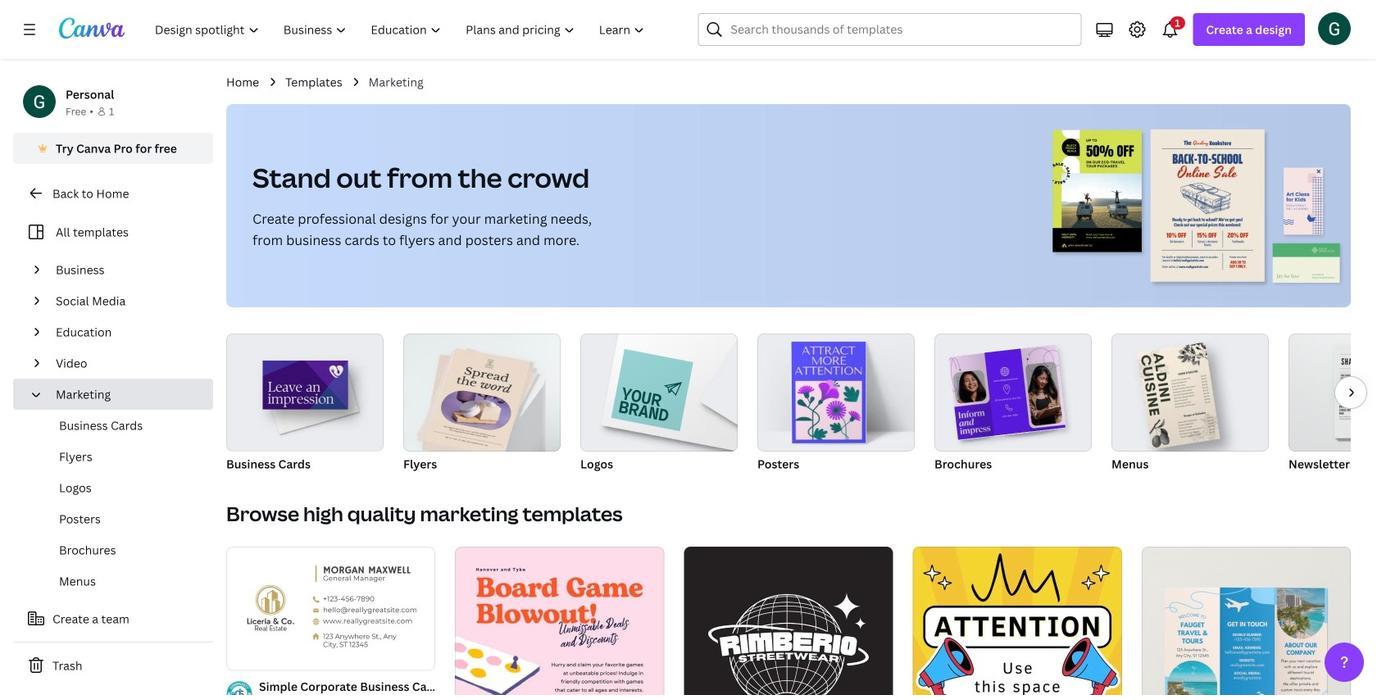 Task type: describe. For each thing, give the bounding box(es) containing it.
greg robinson image
[[1318, 12, 1351, 45]]

top level navigation element
[[144, 13, 659, 46]]

simple corporate business card image
[[226, 547, 436, 670]]

black and white globe y2k streetwear logo image
[[684, 547, 893, 695]]

stand out from the crowd image
[[1046, 104, 1351, 307]]

blue simple creative travel trifold brochure image
[[1142, 547, 1351, 695]]

yellow illustrative attention poster image
[[913, 547, 1122, 695]]



Task type: locate. For each thing, give the bounding box(es) containing it.
menu image
[[1112, 334, 1269, 452], [1137, 342, 1221, 450]]

Search search field
[[731, 14, 1071, 45]]

logo image
[[581, 334, 738, 452], [611, 349, 694, 431]]

poster image
[[758, 334, 915, 452], [792, 342, 866, 443]]

brochure image
[[935, 334, 1092, 452], [949, 345, 1066, 440]]

pink playful board game product promotion flyer image
[[455, 547, 664, 695]]

business card image
[[226, 334, 384, 451], [263, 361, 348, 409]]

None search field
[[698, 13, 1082, 46]]

flyer image
[[403, 334, 561, 452], [425, 348, 531, 457]]

newsletter image
[[1289, 334, 1378, 452], [1335, 347, 1378, 438]]



Task type: vqa. For each thing, say whether or not it's contained in the screenshot.
Repurpose
no



